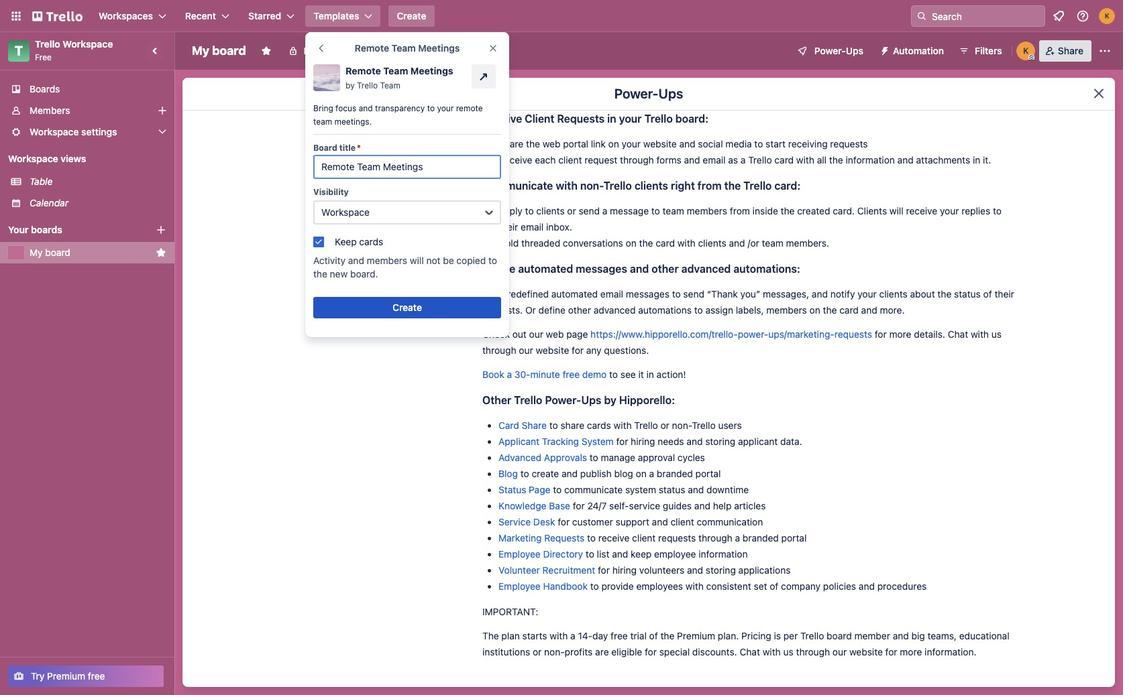 Task type: locate. For each thing, give the bounding box(es) containing it.
the down activity
[[313, 268, 327, 280]]

1 storing from the top
[[705, 436, 735, 448]]

bring
[[313, 103, 333, 113]]

receive client requests in your trello board:
[[482, 113, 709, 125]]

0 vertical spatial storing
[[705, 436, 735, 448]]

0 horizontal spatial website
[[536, 345, 569, 356]]

my down recent
[[192, 44, 209, 58]]

to up automations
[[672, 289, 681, 300]]

media
[[726, 138, 752, 150]]

your inside use predefined automated email messages to send "thank you" messages, and notify your clients about the status of their requests. or define other advanced automations to assign labels, members on the card and more.
[[858, 289, 877, 300]]

status right about
[[954, 289, 981, 300]]

my board inside "my board" text box
[[192, 44, 246, 58]]

use predefined automated email messages to send "thank you" messages, and notify your clients about the status of their requests. or define other advanced automations to assign labels, members on the card and more.
[[482, 289, 1014, 316]]

to left start
[[754, 138, 763, 150]]

1 horizontal spatial information
[[846, 154, 895, 166]]

provide
[[602, 581, 634, 592]]

a right as at the right of the page
[[741, 154, 746, 166]]

1 vertical spatial remote
[[346, 65, 381, 76]]

1 vertical spatial meetings
[[411, 65, 453, 76]]

with left consistent
[[686, 581, 704, 592]]

board for board title *
[[313, 143, 337, 153]]

service
[[629, 501, 660, 512]]

see
[[621, 369, 636, 380]]

1 vertical spatial share
[[499, 138, 524, 150]]

member
[[855, 631, 890, 642]]

your inside share the web portal link on your website and social media to start receiving requests receive each client request through forms and email as a trello card with all the information and attachments in it.
[[622, 138, 641, 150]]

2 vertical spatial our
[[833, 647, 847, 658]]

to left assign
[[694, 305, 703, 316]]

system
[[625, 484, 656, 496]]

1 horizontal spatial receive
[[906, 205, 937, 217]]

share
[[561, 420, 584, 431]]

information inside share the web portal link on your website and social media to start receiving requests receive each client request through forms and email as a trello card with all the information and attachments in it.
[[846, 154, 895, 166]]

or down starts
[[533, 647, 542, 658]]

demo
[[582, 369, 607, 380]]

None text field
[[313, 155, 501, 179]]

2 horizontal spatial portal
[[781, 533, 807, 544]]

1 vertical spatial client
[[671, 517, 694, 528]]

from right right
[[698, 180, 722, 192]]

filters
[[975, 45, 1002, 56]]

0 vertical spatial board
[[368, 45, 394, 56]]

1 horizontal spatial cards
[[587, 420, 611, 431]]

with up system
[[614, 420, 632, 431]]

transparency
[[375, 103, 425, 113]]

applicant
[[499, 436, 539, 448]]

messages down conversations on the top
[[576, 263, 627, 275]]

0 vertical spatial requests
[[830, 138, 868, 150]]

0 vertical spatial website
[[643, 138, 677, 150]]

0 horizontal spatial their
[[499, 221, 518, 233]]

messages,
[[763, 289, 809, 300]]

receiving
[[788, 138, 828, 150]]

meetings down customize views image
[[411, 65, 453, 76]]

1 vertical spatial by
[[604, 395, 617, 407]]

0 vertical spatial create button
[[389, 5, 434, 27]]

and
[[359, 103, 373, 113], [679, 138, 696, 150], [684, 154, 700, 166], [898, 154, 914, 166], [729, 238, 745, 249], [348, 255, 364, 266], [630, 263, 649, 275], [812, 289, 828, 300], [861, 305, 877, 316], [687, 436, 703, 448], [562, 468, 578, 480], [688, 484, 704, 496], [694, 501, 711, 512], [652, 517, 668, 528], [612, 549, 628, 560], [687, 565, 703, 576], [859, 581, 875, 592], [893, 631, 909, 642]]

hiring
[[631, 436, 655, 448], [612, 565, 637, 576]]

email inside share the web portal link on your website and social media to start receiving requests receive each client request through forms and email as a trello card with all the information and attachments in it.
[[703, 154, 726, 166]]

through down communication
[[699, 533, 733, 544]]

email for and
[[703, 154, 726, 166]]

employee directory link
[[499, 549, 583, 560]]

notify
[[830, 289, 855, 300]]

title
[[339, 143, 356, 153]]

day
[[593, 631, 608, 642]]

requests up directory
[[544, 533, 585, 544]]

replies
[[962, 205, 990, 217]]

0 horizontal spatial portal
[[563, 138, 588, 150]]

information up consistent
[[699, 549, 748, 560]]

share button
[[1039, 40, 1092, 62]]

0 vertical spatial team
[[392, 42, 416, 54]]

cards
[[359, 236, 383, 248], [587, 420, 611, 431]]

premium up discounts.
[[677, 631, 715, 642]]

meetings.
[[335, 117, 372, 127]]

board inside text box
[[212, 44, 246, 58]]

will inside "reply to clients or send a message to team members from inside the created card. clients will receive your replies to their email inbox. hold threaded conversations on the card with clients and /or team members."
[[890, 205, 904, 217]]

table
[[30, 176, 53, 187]]

power-ups left sm image
[[814, 45, 864, 56]]

card
[[499, 420, 519, 431]]

clients up inbox. in the top of the page
[[536, 205, 565, 217]]

show menu image
[[1098, 44, 1112, 58]]

will left not
[[410, 255, 424, 266]]

website down member at the bottom right of the page
[[849, 647, 883, 658]]

through inside card share to share cards with trello or non-trello users applicant tracking system for hiring needs and storing applicant data. advanced approvals to manage approval cycles blog to create and publish blog on a branded portal status page to communicate system status and downtime knowledge base for 24/7 self-service guides and help articles service desk for customer support and client communication marketing requests to receive client requests through a branded portal employee directory to list and keep employee information volunteer recruitment for hiring volunteers and storing applications employee handbook to provide employees with consistent set of company policies and procedures
[[699, 533, 733, 544]]

or up "needs"
[[661, 420, 670, 431]]

action!
[[657, 369, 686, 380]]

remote for remote team meetings by trello team
[[346, 65, 381, 76]]

by inside remote team meetings by trello team
[[346, 81, 355, 91]]

our inside the plan starts with a 14-day free trial of the premium plan. pricing is per trello board member and big teams, educational institutions or non-profits are eligible for special discounts. chat with us through our website for more information.
[[833, 647, 847, 658]]

with inside "reply to clients or send a message to team members from inside the created card. clients will receive your replies to their email inbox. hold threaded conversations on the card with clients and /or team members."
[[677, 238, 696, 249]]

1 horizontal spatial power-ups
[[814, 45, 864, 56]]

to up status page link
[[520, 468, 529, 480]]

1 vertical spatial portal
[[696, 468, 721, 480]]

the inside the activity and members will not be copied to the new board.
[[313, 268, 327, 280]]

2 vertical spatial power-
[[545, 395, 581, 407]]

0 vertical spatial create
[[397, 10, 426, 21]]

and right the policies at the bottom
[[859, 581, 875, 592]]

website inside share the web portal link on your website and social media to start receiving requests receive each client request through forms and email as a trello card with all the information and attachments in it.
[[643, 138, 677, 150]]

knowledge
[[499, 501, 547, 512]]

my board link
[[30, 246, 150, 260]]

requests up link
[[557, 113, 605, 125]]

ups inside button
[[846, 45, 864, 56]]

1 horizontal spatial website
[[643, 138, 677, 150]]

0 vertical spatial members
[[687, 205, 727, 217]]

more inside for more details. chat with us through our website for any questions.
[[889, 329, 912, 340]]

remote inside remote team meetings by trello team
[[346, 65, 381, 76]]

your boards with 1 items element
[[8, 222, 136, 238]]

0 vertical spatial their
[[499, 221, 518, 233]]

website up minute
[[536, 345, 569, 356]]

institutions
[[482, 647, 530, 658]]

power- up receive client requests in your trello board:
[[614, 86, 659, 101]]

the right about
[[938, 289, 952, 300]]

email for their
[[521, 221, 544, 233]]

requests
[[557, 113, 605, 125], [544, 533, 585, 544]]

our inside for more details. chat with us through our website for any questions.
[[519, 345, 533, 356]]

a down communication
[[735, 533, 740, 544]]

send inside "reply to clients or send a message to team members from inside the created card. clients will receive your replies to their email inbox. hold threaded conversations on the card with clients and /or team members."
[[579, 205, 600, 217]]

1 vertical spatial their
[[995, 289, 1014, 300]]

1 horizontal spatial chat
[[948, 329, 968, 340]]

/or
[[748, 238, 759, 249]]

0 horizontal spatial in
[[607, 113, 616, 125]]

messages inside use predefined automated email messages to send "thank you" messages, and notify your clients about the status of their requests. or define other advanced automations to assign labels, members on the card and more.
[[626, 289, 670, 300]]

web left the page
[[546, 329, 564, 340]]

to inside bring focus and transparency to your remote team meetings.
[[427, 103, 435, 113]]

0 vertical spatial hiring
[[631, 436, 655, 448]]

email inside "reply to clients or send a message to team members from inside the created card. clients will receive your replies to their email inbox. hold threaded conversations on the card with clients and /or team members."
[[521, 221, 544, 233]]

0 horizontal spatial will
[[410, 255, 424, 266]]

star or unstar board image
[[261, 46, 272, 56]]

teams,
[[928, 631, 957, 642]]

0 horizontal spatial other
[[568, 305, 591, 316]]

2 horizontal spatial email
[[703, 154, 726, 166]]

web
[[543, 138, 561, 150], [546, 329, 564, 340]]

2 vertical spatial of
[[649, 631, 658, 642]]

my down your boards
[[30, 247, 43, 258]]

add board image
[[156, 225, 166, 236]]

2 vertical spatial share
[[522, 420, 547, 431]]

2 vertical spatial non-
[[544, 647, 565, 658]]

0 horizontal spatial chat
[[740, 647, 760, 658]]

create inside primary element
[[397, 10, 426, 21]]

receive right clients at the top
[[906, 205, 937, 217]]

and left /or
[[729, 238, 745, 249]]

workspace down visibility
[[321, 207, 370, 218]]

receive
[[482, 113, 522, 125], [499, 154, 532, 166]]

0 horizontal spatial from
[[698, 180, 722, 192]]

tracking
[[542, 436, 579, 448]]

0 horizontal spatial ups
[[581, 395, 601, 407]]

board left star or unstar board image
[[212, 44, 246, 58]]

0 horizontal spatial my
[[30, 247, 43, 258]]

my board inside my board link
[[30, 247, 70, 258]]

information
[[846, 154, 895, 166], [699, 549, 748, 560]]

of right about
[[983, 289, 992, 300]]

1 vertical spatial card
[[656, 238, 675, 249]]

2 horizontal spatial card
[[840, 305, 859, 316]]

share inside share the web portal link on your website and social media to start receiving requests receive each client request through forms and email as a trello card with all the information and attachments in it.
[[499, 138, 524, 150]]

team down bring
[[313, 117, 332, 127]]

consistent
[[706, 581, 751, 592]]

define automated messages and other advanced automations:
[[482, 263, 800, 275]]

desk
[[533, 517, 555, 528]]

in up 'request'
[[607, 113, 616, 125]]

1 vertical spatial information
[[699, 549, 748, 560]]

power-
[[738, 329, 768, 340]]

receive up communicate
[[499, 154, 532, 166]]

2 horizontal spatial members
[[767, 305, 807, 316]]

and up board.
[[348, 255, 364, 266]]

1 vertical spatial team
[[383, 65, 408, 76]]

2 horizontal spatial non-
[[672, 420, 692, 431]]

2 employee from the top
[[499, 581, 541, 592]]

of inside use predefined automated email messages to send "thank you" messages, and notify your clients about the status of their requests. or define other advanced automations to assign labels, members on the card and more.
[[983, 289, 992, 300]]

1 horizontal spatial their
[[995, 289, 1014, 300]]

0 horizontal spatial members
[[367, 255, 407, 266]]

company
[[781, 581, 821, 592]]

a left 30-
[[507, 369, 512, 380]]

and up meetings.
[[359, 103, 373, 113]]

my board down recent dropdown button
[[192, 44, 246, 58]]

portal inside share the web portal link on your website and social media to start receiving requests receive each client request through forms and email as a trello card with all the information and attachments in it.
[[563, 138, 588, 150]]

free inside button
[[88, 671, 105, 682]]

1 vertical spatial automated
[[551, 289, 598, 300]]

0 vertical spatial send
[[579, 205, 600, 217]]

the up the each
[[526, 138, 540, 150]]

private
[[304, 45, 335, 56]]

and down approvals
[[562, 468, 578, 480]]

on right link
[[608, 138, 619, 150]]

members
[[30, 105, 70, 116]]

1 horizontal spatial status
[[954, 289, 981, 300]]

board down boards
[[45, 247, 70, 258]]

2 vertical spatial ups
[[581, 395, 601, 407]]

board left the title
[[313, 143, 337, 153]]

forms
[[657, 154, 682, 166]]

meetings up remote team meetings link
[[418, 42, 460, 54]]

share up communicate
[[499, 138, 524, 150]]

1 vertical spatial my
[[30, 247, 43, 258]]

your
[[437, 103, 454, 113], [619, 113, 642, 125], [622, 138, 641, 150], [940, 205, 959, 217], [858, 289, 877, 300]]

1 vertical spatial members
[[367, 255, 407, 266]]

more inside the plan starts with a 14-day free trial of the premium plan. pricing is per trello board member and big teams, educational institutions or non-profits are eligible for special discounts. chat with us through our website for more information.
[[900, 647, 922, 658]]

non- down 'request'
[[580, 180, 604, 192]]

back to home image
[[32, 5, 83, 27]]

2 vertical spatial requests
[[658, 533, 696, 544]]

share up applicant
[[522, 420, 547, 431]]

receive inside "reply to clients or send a message to team members from inside the created card. clients will receive your replies to their email inbox. hold threaded conversations on the card with clients and /or team members."
[[906, 205, 937, 217]]

1 horizontal spatial branded
[[743, 533, 779, 544]]

more down more.
[[889, 329, 912, 340]]

through down the per
[[796, 647, 830, 658]]

card inside "reply to clients or send a message to team members from inside the created card. clients will receive your replies to their email inbox. hold threaded conversations on the card with clients and /or team members."
[[656, 238, 675, 249]]

the right all
[[829, 154, 843, 166]]

0 vertical spatial meetings
[[418, 42, 460, 54]]

trello left board:
[[644, 113, 673, 125]]

clients up more.
[[879, 289, 908, 300]]

0 vertical spatial employee
[[499, 549, 541, 560]]

requests up employee
[[658, 533, 696, 544]]

0 vertical spatial web
[[543, 138, 561, 150]]

other up the page
[[568, 305, 591, 316]]

your right link
[[622, 138, 641, 150]]

out
[[512, 329, 527, 340]]

workspace
[[63, 38, 113, 50], [30, 126, 79, 138], [8, 153, 58, 164], [321, 207, 370, 218]]

1 horizontal spatial portal
[[696, 468, 721, 480]]

portal up applications
[[781, 533, 807, 544]]

1 vertical spatial or
[[661, 420, 670, 431]]

workspace inside dropdown button
[[30, 126, 79, 138]]

send
[[579, 205, 600, 217], [683, 289, 704, 300]]

receive inside card share to share cards with trello or non-trello users applicant tracking system for hiring needs and storing applicant data. advanced approvals to manage approval cycles blog to create and publish blog on a branded portal status page to communicate system status and downtime knowledge base for 24/7 self-service guides and help articles service desk for customer support and client communication marketing requests to receive client requests through a branded portal employee directory to list and keep employee information volunteer recruitment for hiring volunteers and storing applications employee handbook to provide employees with consistent set of company policies and procedures
[[598, 533, 630, 544]]

1 employee from the top
[[499, 549, 541, 560]]

focus
[[336, 103, 356, 113]]

send up conversations on the top
[[579, 205, 600, 217]]

0 vertical spatial status
[[954, 289, 981, 300]]

1 horizontal spatial advanced
[[681, 263, 731, 275]]

board
[[368, 45, 394, 56], [313, 143, 337, 153]]

status
[[954, 289, 981, 300], [659, 484, 685, 496]]

0 vertical spatial my
[[192, 44, 209, 58]]

create down the activity and members will not be copied to the new board.
[[392, 302, 422, 313]]

card down start
[[775, 154, 794, 166]]

client inside share the web portal link on your website and social media to start receiving requests receive each client request through forms and email as a trello card with all the information and attachments in it.
[[558, 154, 582, 166]]

your boards
[[8, 224, 62, 236]]

to right transparency
[[427, 103, 435, 113]]

filters button
[[955, 40, 1006, 62]]

free inside the plan starts with a 14-day free trial of the premium plan. pricing is per trello board member and big teams, educational institutions or non-profits are eligible for special discounts. chat with us through our website for more information.
[[611, 631, 628, 642]]

to
[[427, 103, 435, 113], [754, 138, 763, 150], [525, 205, 534, 217], [651, 205, 660, 217], [993, 205, 1002, 217], [488, 255, 497, 266], [672, 289, 681, 300], [694, 305, 703, 316], [609, 369, 618, 380], [549, 420, 558, 431], [590, 452, 598, 464], [520, 468, 529, 480], [553, 484, 562, 496], [587, 533, 596, 544], [586, 549, 594, 560], [590, 581, 599, 592]]

templates button
[[305, 5, 381, 27]]

0 vertical spatial team
[[313, 117, 332, 127]]

us right details. at right top
[[992, 329, 1002, 340]]

2 vertical spatial or
[[533, 647, 542, 658]]

advanced up "thank
[[681, 263, 731, 275]]

a left the message
[[602, 205, 607, 217]]

create up 'remote team meetings'
[[397, 10, 426, 21]]

workspace down back to home image
[[63, 38, 113, 50]]

chat right details. at right top
[[948, 329, 968, 340]]

by down demo
[[604, 395, 617, 407]]

web up the each
[[543, 138, 561, 150]]

applicant
[[738, 436, 778, 448]]

reply to clients or send a message to team members from inside the created card. clients will receive your replies to their email inbox. hold threaded conversations on the card with clients and /or team members.
[[499, 205, 1002, 249]]

meetings inside remote team meetings by trello team
[[411, 65, 453, 76]]

Search field
[[927, 6, 1045, 26]]

0 horizontal spatial us
[[783, 647, 794, 658]]

team inside bring focus and transparency to your remote team meetings.
[[313, 117, 332, 127]]

for
[[875, 329, 887, 340], [572, 345, 584, 356], [616, 436, 628, 448], [573, 501, 585, 512], [558, 517, 570, 528], [598, 565, 610, 576], [645, 647, 657, 658], [885, 647, 897, 658]]

client
[[525, 113, 555, 125]]

1 horizontal spatial kendallparks02 (kendallparks02) image
[[1099, 8, 1115, 24]]

1 horizontal spatial non-
[[580, 180, 604, 192]]

us down the per
[[783, 647, 794, 658]]

cards up system
[[587, 420, 611, 431]]

1 horizontal spatial board
[[368, 45, 394, 56]]

on inside share the web portal link on your website and social media to start receiving requests receive each client request through forms and email as a trello card with all the information and attachments in it.
[[608, 138, 619, 150]]

close popover image
[[488, 43, 499, 54]]

with inside for more details. chat with us through our website for any questions.
[[971, 329, 989, 340]]

1 vertical spatial team
[[663, 205, 684, 217]]

advanced up 'questions.'
[[594, 305, 636, 316]]

1 horizontal spatial send
[[683, 289, 704, 300]]

1 vertical spatial receive
[[598, 533, 630, 544]]

my board
[[192, 44, 246, 58], [30, 247, 70, 258]]

share
[[1058, 45, 1084, 56], [499, 138, 524, 150], [522, 420, 547, 431]]

remote team meetings by trello team
[[346, 65, 453, 91]]

client down guides
[[671, 517, 694, 528]]

0 horizontal spatial power-
[[545, 395, 581, 407]]

0 horizontal spatial free
[[88, 671, 105, 682]]

1 horizontal spatial members
[[687, 205, 727, 217]]

0 vertical spatial information
[[846, 154, 895, 166]]

kendallparks02 (kendallparks02) image
[[1099, 8, 1115, 24], [1016, 42, 1035, 60]]

send left "thank
[[683, 289, 704, 300]]

predefined
[[502, 289, 549, 300]]

this member is an admin of this board. image
[[1028, 54, 1034, 60]]

0 horizontal spatial receive
[[598, 533, 630, 544]]

2 storing from the top
[[706, 565, 736, 576]]

be
[[443, 255, 454, 266]]

with right starts
[[550, 631, 568, 642]]

non- inside card share to share cards with trello or non-trello users applicant tracking system for hiring needs and storing applicant data. advanced approvals to manage approval cycles blog to create and publish blog on a branded portal status page to communicate system status and downtime knowledge base for 24/7 self-service guides and help articles service desk for customer support and client communication marketing requests to receive client requests through a branded portal employee directory to list and keep employee information volunteer recruitment for hiring volunteers and storing applications employee handbook to provide employees with consistent set of company policies and procedures
[[672, 420, 692, 431]]

storing up consistent
[[706, 565, 736, 576]]

volunteers
[[639, 565, 685, 576]]

conversations
[[563, 238, 623, 249]]

2 vertical spatial free
[[88, 671, 105, 682]]

0 vertical spatial other
[[652, 263, 679, 275]]

service
[[499, 517, 531, 528]]

for down the page
[[572, 345, 584, 356]]

open information menu image
[[1076, 9, 1090, 23]]

of right trial
[[649, 631, 658, 642]]

1 vertical spatial chat
[[740, 647, 760, 658]]

from left inside
[[730, 205, 750, 217]]

on up system
[[636, 468, 647, 480]]

starred icon image
[[156, 248, 166, 258]]

1 vertical spatial of
[[770, 581, 779, 592]]

1 vertical spatial cards
[[587, 420, 611, 431]]

and inside bring focus and transparency to your remote team meetings.
[[359, 103, 373, 113]]

team for remote team meetings
[[392, 42, 416, 54]]

1 vertical spatial us
[[783, 647, 794, 658]]

for down member at the bottom right of the page
[[885, 647, 897, 658]]

https://www.hipporello.com/trello-
[[591, 329, 738, 340]]

cards inside card share to share cards with trello or non-trello users applicant tracking system for hiring needs and storing applicant data. advanced approvals to manage approval cycles blog to create and publish blog on a branded portal status page to communicate system status and downtime knowledge base for 24/7 self-service guides and help articles service desk for customer support and client communication marketing requests to receive client requests through a branded portal employee directory to list and keep employee information volunteer recruitment for hiring volunteers and storing applications employee handbook to provide employees with consistent set of company policies and procedures
[[587, 420, 611, 431]]

0 horizontal spatial status
[[659, 484, 685, 496]]

or
[[567, 205, 576, 217], [661, 420, 670, 431], [533, 647, 542, 658]]

in inside share the web portal link on your website and social media to start receiving requests receive each client request through forms and email as a trello card with all the information and attachments in it.
[[973, 154, 980, 166]]

boards
[[30, 83, 60, 95]]

status inside card share to share cards with trello or non-trello users applicant tracking system for hiring needs and storing applicant data. advanced approvals to manage approval cycles blog to create and publish blog on a branded portal status page to communicate system status and downtime knowledge base for 24/7 self-service guides and help articles service desk for customer support and client communication marketing requests to receive client requests through a branded portal employee directory to list and keep employee information volunteer recruitment for hiring volunteers and storing applications employee handbook to provide employees with consistent set of company policies and procedures
[[659, 484, 685, 496]]

applicant tracking system link
[[499, 436, 614, 448]]

requests inside share the web portal link on your website and social media to start receiving requests receive each client request through forms and email as a trello card with all the information and attachments in it.
[[830, 138, 868, 150]]

of inside card share to share cards with trello or non-trello users applicant tracking system for hiring needs and storing applicant data. advanced approvals to manage approval cycles blog to create and publish blog on a branded portal status page to communicate system status and downtime knowledge base for 24/7 self-service guides and help articles service desk for customer support and client communication marketing requests to receive client requests through a branded portal employee directory to list and keep employee information volunteer recruitment for hiring volunteers and storing applications employee handbook to provide employees with consistent set of company policies and procedures
[[770, 581, 779, 592]]

2 vertical spatial team
[[762, 238, 784, 249]]

the
[[526, 138, 540, 150], [829, 154, 843, 166], [724, 180, 741, 192], [781, 205, 795, 217], [639, 238, 653, 249], [313, 268, 327, 280], [938, 289, 952, 300], [823, 305, 837, 316], [661, 631, 675, 642]]

share left show menu icon
[[1058, 45, 1084, 56]]

0 horizontal spatial power-ups
[[614, 86, 683, 101]]

client up keep
[[632, 533, 656, 544]]

automated
[[518, 263, 573, 275], [551, 289, 598, 300]]

our
[[529, 329, 543, 340], [519, 345, 533, 356], [833, 647, 847, 658]]

workspace for workspace views
[[8, 153, 58, 164]]

1 vertical spatial messages
[[626, 289, 670, 300]]

free right try
[[88, 671, 105, 682]]

2 vertical spatial card
[[840, 305, 859, 316]]

members
[[687, 205, 727, 217], [367, 255, 407, 266], [767, 305, 807, 316]]

non-
[[580, 180, 604, 192], [672, 420, 692, 431], [544, 647, 565, 658]]

0 vertical spatial free
[[563, 369, 580, 380]]

share inside button
[[1058, 45, 1084, 56]]

1 vertical spatial website
[[536, 345, 569, 356]]

applications
[[738, 565, 791, 576]]

portal
[[563, 138, 588, 150], [696, 468, 721, 480], [781, 533, 807, 544]]



Task type: vqa. For each thing, say whether or not it's contained in the screenshot.
Home Link
no



Task type: describe. For each thing, give the bounding box(es) containing it.
eligible
[[611, 647, 642, 658]]

chat inside the plan starts with a 14-day free trial of the premium plan. pricing is per trello board member and big teams, educational institutions or non-profits are eligible for special discounts. chat with us through our website for more information.
[[740, 647, 760, 658]]

premium inside try premium free button
[[47, 671, 85, 682]]

Board name text field
[[185, 40, 253, 62]]

through inside share the web portal link on your website and social media to start receiving requests receive each client request through forms and email as a trello card with all the information and attachments in it.
[[620, 154, 654, 166]]

and up cycles
[[687, 436, 703, 448]]

for down list
[[598, 565, 610, 576]]

from inside "reply to clients or send a message to team members from inside the created card. clients will receive your replies to their email inbox. hold threaded conversations on the card with clients and /or team members."
[[730, 205, 750, 217]]

members inside "reply to clients or send a message to team members from inside the created card. clients will receive your replies to their email inbox. hold threaded conversations on the card with clients and /or team members."
[[687, 205, 727, 217]]

table link
[[30, 175, 166, 189]]

the right inside
[[781, 205, 795, 217]]

help
[[713, 501, 732, 512]]

through inside the plan starts with a 14-day free trial of the premium plan. pricing is per trello board member and big teams, educational institutions or non-profits are eligible for special discounts. chat with us through our website for more information.
[[796, 647, 830, 658]]

0 horizontal spatial branded
[[657, 468, 693, 480]]

threaded
[[521, 238, 560, 249]]

their inside use predefined automated email messages to send "thank you" messages, and notify your clients about the status of their requests. or define other advanced automations to assign labels, members on the card and more.
[[995, 289, 1014, 300]]

will inside the activity and members will not be copied to the new board.
[[410, 255, 424, 266]]

to inside share the web portal link on your website and social media to start receiving requests receive each client request through forms and email as a trello card with all the information and attachments in it.
[[754, 138, 763, 150]]

clients inside use predefined automated email messages to send "thank you" messages, and notify your clients about the status of their requests. or define other advanced automations to assign labels, members on the card and more.
[[879, 289, 908, 300]]

reply
[[499, 205, 523, 217]]

1 vertical spatial hiring
[[612, 565, 637, 576]]

educational
[[959, 631, 1010, 642]]

and inside the plan starts with a 14-day free trial of the premium plan. pricing is per trello board member and big teams, educational institutions or non-profits are eligible for special discounts. chat with us through our website for more information.
[[893, 631, 909, 642]]

1 vertical spatial create
[[392, 302, 422, 313]]

and left notify at top
[[812, 289, 828, 300]]

hipporello:
[[619, 395, 675, 407]]

articles
[[734, 501, 766, 512]]

0 vertical spatial receive
[[482, 113, 522, 125]]

boards
[[31, 224, 62, 236]]

and down employee
[[687, 565, 703, 576]]

and left attachments at the right top
[[898, 154, 914, 166]]

boards link
[[0, 79, 174, 100]]

trello left users
[[692, 420, 716, 431]]

1 horizontal spatial other
[[652, 263, 679, 275]]

power- inside button
[[814, 45, 846, 56]]

workspace for workspace
[[321, 207, 370, 218]]

discounts.
[[692, 647, 737, 658]]

and up guides
[[688, 484, 704, 496]]

1 vertical spatial kendallparks02 (kendallparks02) image
[[1016, 42, 1035, 60]]

advanced inside use predefined automated email messages to send "thank you" messages, and notify your clients about the status of their requests. or define other advanced automations to assign labels, members on the card and more.
[[594, 305, 636, 316]]

and left social
[[679, 138, 696, 150]]

communicate
[[564, 484, 623, 496]]

downtime
[[707, 484, 749, 496]]

remote team meetings link
[[346, 64, 466, 78]]

views
[[61, 153, 86, 164]]

on inside "reply to clients or send a message to team members from inside the created card. clients will receive your replies to their email inbox. hold threaded conversations on the card with clients and /or team members."
[[626, 238, 637, 249]]

calendar
[[30, 197, 68, 209]]

1 horizontal spatial by
[[604, 395, 617, 407]]

for down base
[[558, 517, 570, 528]]

to left see
[[609, 369, 618, 380]]

and right list
[[612, 549, 628, 560]]

0 notifications image
[[1051, 8, 1067, 24]]

pricing
[[741, 631, 771, 642]]

check
[[482, 329, 510, 340]]

a inside "reply to clients or send a message to team members from inside the created card. clients will receive your replies to their email inbox. hold threaded conversations on the card with clients and /or team members."
[[602, 205, 607, 217]]

members inside use predefined automated email messages to send "thank you" messages, and notify your clients about the status of their requests. or define other advanced automations to assign labels, members on the card and more.
[[767, 305, 807, 316]]

list
[[597, 549, 610, 560]]

members inside the activity and members will not be copied to the new board.
[[367, 255, 407, 266]]

your inside "reply to clients or send a message to team members from inside the created card. clients will receive your replies to their email inbox. hold threaded conversations on the card with clients and /or team members."
[[940, 205, 959, 217]]

0 vertical spatial non-
[[580, 180, 604, 192]]

to up publish
[[590, 452, 598, 464]]

members link
[[0, 100, 174, 121]]

a down approval
[[649, 468, 654, 480]]

minute
[[530, 369, 560, 380]]

or inside "reply to clients or send a message to team members from inside the created card. clients will receive your replies to their email inbox. hold threaded conversations on the card with clients and /or team members."
[[567, 205, 576, 217]]

employees
[[636, 581, 683, 592]]

workspace for workspace settings
[[30, 126, 79, 138]]

with down the each
[[556, 180, 578, 192]]

other inside use predefined automated email messages to send "thank you" messages, and notify your clients about the status of their requests. or define other advanced automations to assign labels, members on the card and more.
[[568, 305, 591, 316]]

0 vertical spatial automated
[[518, 263, 573, 275]]

1 vertical spatial branded
[[743, 533, 779, 544]]

their inside "reply to clients or send a message to team members from inside the created card. clients will receive your replies to their email inbox. hold threaded conversations on the card with clients and /or team members."
[[499, 221, 518, 233]]

meetings for remote team meetings by trello team
[[411, 65, 453, 76]]

communicate
[[482, 180, 553, 192]]

and left help
[[694, 501, 711, 512]]

board:
[[675, 113, 709, 125]]

2 vertical spatial client
[[632, 533, 656, 544]]

to up applicant tracking system link
[[549, 420, 558, 431]]

recruitment
[[543, 565, 595, 576]]

0 vertical spatial kendallparks02 (kendallparks02) image
[[1099, 8, 1115, 24]]

primary element
[[0, 0, 1123, 32]]

1 horizontal spatial team
[[663, 205, 684, 217]]

and down service
[[652, 517, 668, 528]]

receive inside share the web portal link on your website and social media to start receiving requests receive each client request through forms and email as a trello card with all the information and attachments in it.
[[499, 154, 532, 166]]

about
[[910, 289, 935, 300]]

needs
[[658, 436, 684, 448]]

to right reply
[[525, 205, 534, 217]]

status
[[499, 484, 526, 496]]

for left 24/7
[[573, 501, 585, 512]]

1 vertical spatial ups
[[659, 86, 683, 101]]

to up base
[[553, 484, 562, 496]]

to right replies on the right top
[[993, 205, 1002, 217]]

for down more.
[[875, 329, 887, 340]]

clients left /or
[[698, 238, 726, 249]]

the up define automated messages and other advanced automations:
[[639, 238, 653, 249]]

card inside use predefined automated email messages to send "thank you" messages, and notify your clients about the status of their requests. or define other advanced automations to assign labels, members on the card and more.
[[840, 305, 859, 316]]

any
[[586, 345, 602, 356]]

more.
[[880, 305, 905, 316]]

chat inside for more details. chat with us through our website for any questions.
[[948, 329, 968, 340]]

procedures
[[877, 581, 927, 592]]

or inside card share to share cards with trello or non-trello users applicant tracking system for hiring needs and storing applicant data. advanced approvals to manage approval cycles blog to create and publish blog on a branded portal status page to communicate system status and downtime knowledge base for 24/7 self-service guides and help articles service desk for customer support and client communication marketing requests to receive client requests through a branded portal employee directory to list and keep employee information volunteer recruitment for hiring volunteers and storing applications employee handbook to provide employees with consistent set of company policies and procedures
[[661, 420, 670, 431]]

1 horizontal spatial power-
[[614, 86, 659, 101]]

card:
[[775, 180, 801, 192]]

the
[[482, 631, 499, 642]]

workspace navigation collapse icon image
[[146, 42, 165, 60]]

volunteer recruitment link
[[499, 565, 595, 576]]

request
[[585, 154, 618, 166]]

marketing
[[499, 533, 542, 544]]

team for remote team meetings by trello team
[[383, 65, 408, 76]]

trello inside the plan starts with a 14-day free trial of the premium plan. pricing is per trello board member and big teams, educational institutions or non-profits are eligible for special discounts. chat with us through our website for more information.
[[800, 631, 824, 642]]

copied
[[457, 255, 486, 266]]

status inside use predefined automated email messages to send "thank you" messages, and notify your clients about the status of their requests. or define other advanced automations to assign labels, members on the card and more.
[[954, 289, 981, 300]]

clients down forms
[[635, 180, 668, 192]]

activity and members will not be copied to the new board.
[[313, 255, 497, 280]]

my inside text box
[[192, 44, 209, 58]]

trello up 'card share' link
[[514, 395, 542, 407]]

power-ups inside power-ups button
[[814, 45, 864, 56]]

approvals
[[544, 452, 587, 464]]

share the web portal link on your website and social media to start receiving requests receive each client request through forms and email as a trello card with all the information and attachments in it.
[[499, 138, 991, 166]]

web inside share the web portal link on your website and social media to start receiving requests receive each client request through forms and email as a trello card with all the information and attachments in it.
[[543, 138, 561, 150]]

a inside the plan starts with a 14-day free trial of the premium plan. pricing is per trello board member and big teams, educational institutions or non-profits are eligible for special discounts. chat with us through our website for more information.
[[570, 631, 575, 642]]

1 vertical spatial create button
[[313, 297, 501, 319]]

labels,
[[736, 305, 764, 316]]

and inside the activity and members will not be copied to the new board.
[[348, 255, 364, 266]]

1 vertical spatial requests
[[835, 329, 872, 340]]

trello inside trello workspace free
[[35, 38, 60, 50]]

2 horizontal spatial team
[[762, 238, 784, 249]]

your
[[8, 224, 29, 236]]

to down customer
[[587, 533, 596, 544]]

premium inside the plan starts with a 14-day free trial of the premium plan. pricing is per trello board member and big teams, educational institutions or non-profits are eligible for special discounts. chat with us through our website for more information.
[[677, 631, 715, 642]]

us inside for more details. chat with us through our website for any questions.
[[992, 329, 1002, 340]]

trello down hipporello:
[[634, 420, 658, 431]]

https://www.hipporello.com/trello-power-ups/marketing-requests link
[[591, 329, 872, 340]]

2 vertical spatial portal
[[781, 533, 807, 544]]

ups/marketing-
[[768, 329, 835, 340]]

requests inside card share to share cards with trello or non-trello users applicant tracking system for hiring needs and storing applicant data. advanced approvals to manage approval cycles blog to create and publish blog on a branded portal status page to communicate system status and downtime knowledge base for 24/7 self-service guides and help articles service desk for customer support and client communication marketing requests to receive client requests through a branded portal employee directory to list and keep employee information volunteer recruitment for hiring volunteers and storing applications employee handbook to provide employees with consistent set of company policies and procedures
[[658, 533, 696, 544]]

clients
[[857, 205, 887, 217]]

define
[[482, 263, 516, 275]]

plan.
[[718, 631, 739, 642]]

customize views image
[[409, 44, 423, 58]]

starred button
[[240, 5, 303, 27]]

right
[[671, 180, 695, 192]]

trial
[[630, 631, 647, 642]]

to right the message
[[651, 205, 660, 217]]

handbook
[[543, 581, 588, 592]]

14-
[[578, 631, 593, 642]]

0 vertical spatial messages
[[576, 263, 627, 275]]

activity
[[313, 255, 346, 266]]

to left list
[[586, 549, 594, 560]]

share for share
[[1058, 45, 1084, 56]]

on inside use predefined automated email messages to send "thank you" messages, and notify your clients about the status of their requests. or define other advanced automations to assign labels, members on the card and more.
[[810, 305, 820, 316]]

or inside the plan starts with a 14-day free trial of the premium plan. pricing is per trello board member and big teams, educational institutions or non-profits are eligible for special discounts. chat with us through our website for more information.
[[533, 647, 542, 658]]

non- inside the plan starts with a 14-day free trial of the premium plan. pricing is per trello board member and big teams, educational institutions or non-profits are eligible for special discounts. chat with us through our website for more information.
[[544, 647, 565, 658]]

return to previous screen image
[[316, 43, 327, 54]]

search image
[[917, 11, 927, 21]]

trello up inside
[[744, 180, 772, 192]]

1 vertical spatial web
[[546, 329, 564, 340]]

starts
[[522, 631, 547, 642]]

0 vertical spatial our
[[529, 329, 543, 340]]

members.
[[786, 238, 829, 249]]

and inside "reply to clients or send a message to team members from inside the created card. clients will receive your replies to their email inbox. hold threaded conversations on the card with clients and /or team members."
[[729, 238, 745, 249]]

each
[[535, 154, 556, 166]]

through inside for more details. chat with us through our website for any questions.
[[482, 345, 516, 356]]

other trello power-ups by hipporello:
[[482, 395, 675, 407]]

for up manage
[[616, 436, 628, 448]]

meetings for remote team meetings
[[418, 42, 460, 54]]

the inside the plan starts with a 14-day free trial of the premium plan. pricing is per trello board member and big teams, educational institutions or non-profits are eligible for special discounts. chat with us through our website for more information.
[[661, 631, 675, 642]]

private button
[[280, 40, 343, 62]]

2 vertical spatial in
[[647, 369, 654, 380]]

with inside share the web portal link on your website and social media to start receiving requests receive each client request through forms and email as a trello card with all the information and attachments in it.
[[796, 154, 815, 166]]

and left more.
[[861, 305, 877, 316]]

share inside card share to share cards with trello or non-trello users applicant tracking system for hiring needs and storing applicant data. advanced approvals to manage approval cycles blog to create and publish blog on a branded portal status page to communicate system status and downtime knowledge base for 24/7 self-service guides and help articles service desk for customer support and client communication marketing requests to receive client requests through a branded portal employee directory to list and keep employee information volunteer recruitment for hiring volunteers and storing applications employee handbook to provide employees with consistent set of company policies and procedures
[[522, 420, 547, 431]]

website inside for more details. chat with us through our website for any questions.
[[536, 345, 569, 356]]

visibility
[[313, 187, 349, 197]]

remote for remote team meetings
[[355, 42, 389, 54]]

requests.
[[482, 305, 523, 316]]

self-
[[609, 501, 629, 512]]

the down notify at top
[[823, 305, 837, 316]]

service desk link
[[499, 517, 555, 528]]

board inside the plan starts with a 14-day free trial of the premium plan. pricing is per trello board member and big teams, educational institutions or non-profits are eligible for special discounts. chat with us through our website for more information.
[[827, 631, 852, 642]]

important:
[[482, 607, 538, 618]]

keep
[[335, 236, 357, 248]]

2 vertical spatial team
[[380, 81, 400, 91]]

send inside use predefined automated email messages to send "thank you" messages, and notify your clients about the status of their requests. or define other advanced automations to assign labels, members on the card and more.
[[683, 289, 704, 300]]

and right forms
[[684, 154, 700, 166]]

questions.
[[604, 345, 649, 356]]

t
[[15, 43, 23, 58]]

blog
[[614, 468, 633, 480]]

data.
[[780, 436, 802, 448]]

trello up the message
[[604, 180, 632, 192]]

a inside share the web portal link on your website and social media to start receiving requests receive each client request through forms and email as a trello card with all the information and attachments in it.
[[741, 154, 746, 166]]

is
[[774, 631, 781, 642]]

and up automations
[[630, 263, 649, 275]]

details.
[[914, 329, 945, 340]]

bring focus and transparency to your remote team meetings.
[[313, 103, 483, 127]]

0 horizontal spatial board
[[45, 247, 70, 258]]

are
[[595, 647, 609, 658]]

automated inside use predefined automated email messages to send "thank you" messages, and notify your clients about the status of their requests. or define other advanced automations to assign labels, members on the card and more.
[[551, 289, 598, 300]]

the down as at the right of the page
[[724, 180, 741, 192]]

use
[[482, 289, 499, 300]]

workspace inside trello workspace free
[[63, 38, 113, 50]]

information inside card share to share cards with trello or non-trello users applicant tracking system for hiring needs and storing applicant data. advanced approvals to manage approval cycles blog to create and publish blog on a branded portal status page to communicate system status and downtime knowledge base for 24/7 self-service guides and help articles service desk for customer support and client communication marketing requests to receive client requests through a branded portal employee directory to list and keep employee information volunteer recruitment for hiring volunteers and storing applications employee handbook to provide employees with consistent set of company policies and procedures
[[699, 549, 748, 560]]

board for board
[[368, 45, 394, 56]]

with down is
[[763, 647, 781, 658]]

trello inside share the web portal link on your website and social media to start receiving requests receive each client request through forms and email as a trello card with all the information and attachments in it.
[[748, 154, 772, 166]]

templates
[[314, 10, 359, 21]]

share for share the web portal link on your website and social media to start receiving requests receive each client request through forms and email as a trello card with all the information and attachments in it.
[[499, 138, 524, 150]]

0 vertical spatial requests
[[557, 113, 605, 125]]

calendar link
[[30, 197, 166, 210]]

requests inside card share to share cards with trello or non-trello users applicant tracking system for hiring needs and storing applicant data. advanced approvals to manage approval cycles blog to create and publish blog on a branded portal status page to communicate system status and downtime knowledge base for 24/7 self-service guides and help articles service desk for customer support and client communication marketing requests to receive client requests through a branded portal employee directory to list and keep employee information volunteer recruitment for hiring volunteers and storing applications employee handbook to provide employees with consistent set of company policies and procedures
[[544, 533, 585, 544]]

recent button
[[177, 5, 238, 27]]

0 vertical spatial from
[[698, 180, 722, 192]]

communicate with non-trello clients right from the trello card:
[[482, 180, 801, 192]]

0 vertical spatial cards
[[359, 236, 383, 248]]

users
[[718, 420, 742, 431]]

email inside use predefined automated email messages to send "thank you" messages, and notify your clients about the status of their requests. or define other advanced automations to assign labels, members on the card and more.
[[600, 289, 623, 300]]

to inside the activity and members will not be copied to the new board.
[[488, 255, 497, 266]]

create button inside primary element
[[389, 5, 434, 27]]

sm image
[[874, 40, 893, 59]]

trello inside remote team meetings by trello team
[[357, 81, 378, 91]]

on inside card share to share cards with trello or non-trello users applicant tracking system for hiring needs and storing applicant data. advanced approvals to manage approval cycles blog to create and publish blog on a branded portal status page to communicate system status and downtime knowledge base for 24/7 self-service guides and help articles service desk for customer support and client communication marketing requests to receive client requests through a branded portal employee directory to list and keep employee information volunteer recruitment for hiring volunteers and storing applications employee handbook to provide employees with consistent set of company policies and procedures
[[636, 468, 647, 480]]

of inside the plan starts with a 14-day free trial of the premium plan. pricing is per trello board member and big teams, educational institutions or non-profits are eligible for special discounts. chat with us through our website for more information.
[[649, 631, 658, 642]]

for down trial
[[645, 647, 657, 658]]

advanced
[[499, 452, 542, 464]]

guides
[[663, 501, 692, 512]]

your inside bring focus and transparency to your remote team meetings.
[[437, 103, 454, 113]]

inside
[[753, 205, 778, 217]]

website inside the plan starts with a 14-day free trial of the premium plan. pricing is per trello board member and big teams, educational institutions or non-profits are eligible for special discounts. chat with us through our website for more information.
[[849, 647, 883, 658]]

us inside the plan starts with a 14-day free trial of the premium plan. pricing is per trello board member and big teams, educational institutions or non-profits are eligible for special discounts. chat with us through our website for more information.
[[783, 647, 794, 658]]

card inside share the web portal link on your website and social media to start receiving requests receive each client request through forms and email as a trello card with all the information and attachments in it.
[[775, 154, 794, 166]]

page
[[529, 484, 551, 496]]

1 horizontal spatial free
[[563, 369, 580, 380]]

your left board:
[[619, 113, 642, 125]]

to left provide
[[590, 581, 599, 592]]



